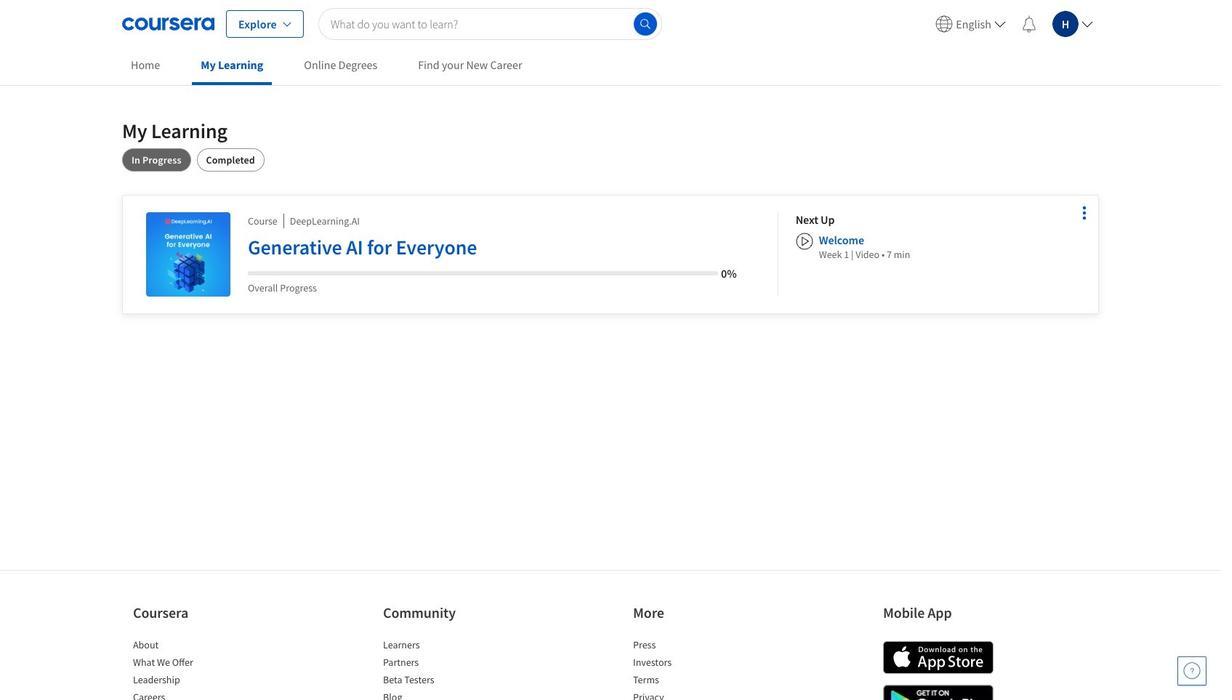Task type: vqa. For each thing, say whether or not it's contained in the screenshot.
list to the middle
yes



Task type: describe. For each thing, give the bounding box(es) containing it.
get it on google play image
[[884, 685, 994, 700]]

help center image
[[1184, 662, 1201, 680]]

What do you want to learn? text field
[[318, 8, 662, 40]]

more option for generative ai for everyone image
[[1075, 203, 1095, 223]]



Task type: locate. For each thing, give the bounding box(es) containing it.
download on the app store image
[[884, 641, 994, 674]]

1 horizontal spatial list
[[383, 638, 507, 700]]

list
[[133, 638, 257, 700], [383, 638, 507, 700], [633, 638, 757, 700]]

list item
[[133, 638, 257, 655], [383, 638, 507, 655], [633, 638, 757, 655], [133, 655, 257, 673], [383, 655, 507, 673], [633, 655, 757, 673], [133, 673, 257, 690], [383, 673, 507, 690], [633, 673, 757, 690], [133, 690, 257, 700], [383, 690, 507, 700], [633, 690, 757, 700]]

coursera image
[[122, 12, 215, 35]]

menu
[[930, 0, 1099, 47]]

3 list from the left
[[633, 638, 757, 700]]

generative ai for everyone image
[[146, 212, 231, 297]]

None search field
[[318, 8, 662, 40]]

2 horizontal spatial list
[[633, 638, 757, 700]]

tab list
[[122, 148, 1099, 172]]

0 horizontal spatial list
[[133, 638, 257, 700]]

1 list from the left
[[133, 638, 257, 700]]

2 list from the left
[[383, 638, 507, 700]]



